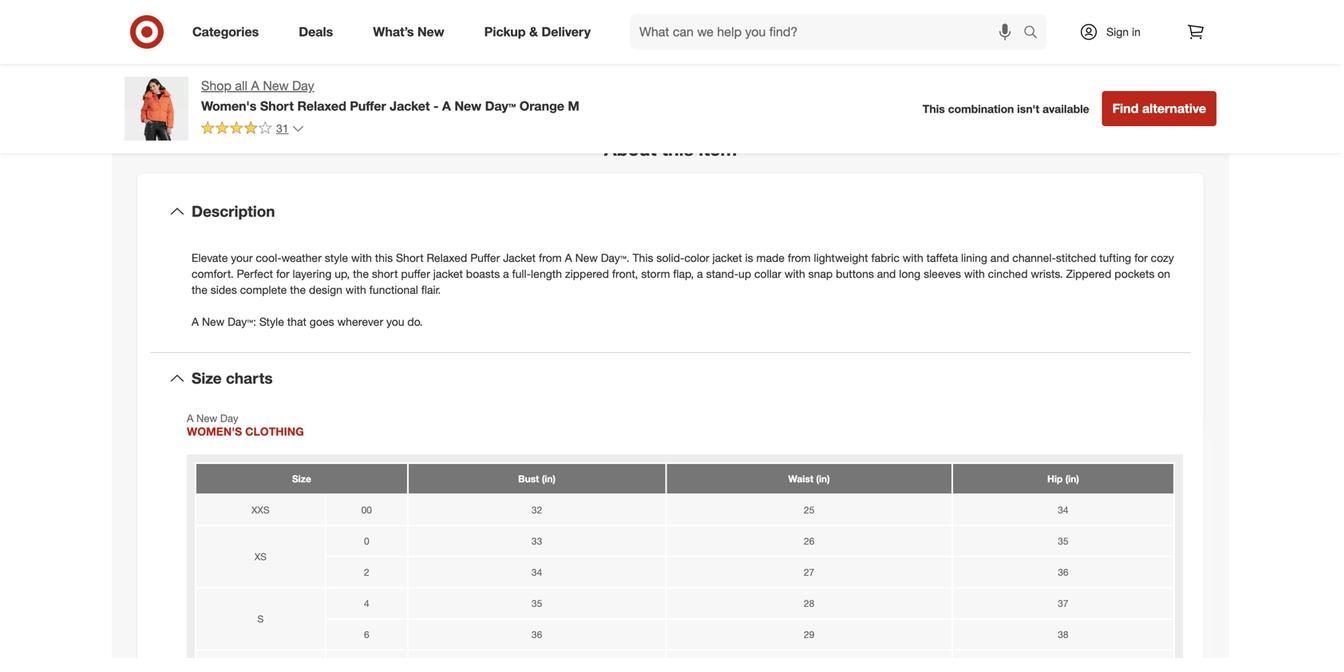 Task type: vqa. For each thing, say whether or not it's contained in the screenshot.
THE SAVE
no



Task type: describe. For each thing, give the bounding box(es) containing it.
puffer inside elevate your cool-weather style with this short relaxed puffer jacket from a new day™. this solid-color jacket is made from lightweight fabric with taffeta lining and channel-stitched tufting for cozy comfort. perfect for layering up, the short puffer jacket boasts a full-length zippered front, storm flap, a stand-up collar with snap buttons and long sleeves with cinched wrists. zippered pockets on the sides complete the design with functional flair.
[[471, 251, 500, 265]]

this inside elevate your cool-weather style with this short relaxed puffer jacket from a new day™. this solid-color jacket is made from lightweight fabric with taffeta lining and channel-stitched tufting for cozy comfort. perfect for layering up, the short puffer jacket boasts a full-length zippered front, storm flap, a stand-up collar with snap buttons and long sleeves with cinched wrists. zippered pockets on the sides complete the design with functional flair.
[[633, 251, 654, 265]]

snap
[[809, 267, 833, 281]]

in
[[1133, 25, 1141, 39]]

0 vertical spatial and
[[991, 251, 1010, 265]]

pickup & delivery link
[[471, 14, 611, 50]]

a right -
[[442, 98, 451, 114]]

style
[[260, 315, 284, 329]]

new left 'day'
[[263, 78, 289, 93]]

zippered
[[1067, 267, 1112, 281]]

size
[[192, 369, 222, 387]]

sleeves
[[924, 267, 962, 281]]

delivery
[[542, 24, 591, 40]]

tufting
[[1100, 251, 1132, 265]]

categories link
[[179, 14, 279, 50]]

1 a from the left
[[503, 267, 509, 281]]

with left snap
[[785, 267, 806, 281]]

on
[[1158, 267, 1171, 281]]

you
[[387, 315, 405, 329]]

with down lining
[[965, 267, 985, 281]]

2 a from the left
[[697, 267, 703, 281]]

size charts
[[192, 369, 273, 387]]

perfect
[[237, 267, 273, 281]]

front,
[[613, 267, 638, 281]]

2 horizontal spatial the
[[353, 267, 369, 281]]

a left 'day™:' at the top of the page
[[192, 315, 199, 329]]

jacket inside elevate your cool-weather style with this short relaxed puffer jacket from a new day™. this solid-color jacket is made from lightweight fabric with taffeta lining and channel-stitched tufting for cozy comfort. perfect for layering up, the short puffer jacket boasts a full-length zippered front, storm flap, a stand-up collar with snap buttons and long sleeves with cinched wrists. zippered pockets on the sides complete the design with functional flair.
[[503, 251, 536, 265]]

sign in link
[[1066, 14, 1166, 50]]

&
[[530, 24, 538, 40]]

made
[[757, 251, 785, 265]]

categories
[[192, 24, 259, 40]]

pockets
[[1115, 267, 1155, 281]]

31 link
[[201, 120, 305, 139]]

this combination isn't available
[[923, 102, 1090, 116]]

zippered
[[565, 267, 609, 281]]

weather
[[282, 251, 322, 265]]

1 horizontal spatial the
[[290, 283, 306, 297]]

shop all a new day women's short relaxed puffer jacket - a new day™ orange m
[[201, 78, 580, 114]]

length
[[531, 267, 562, 281]]

sign
[[1107, 25, 1129, 39]]

shop
[[201, 78, 232, 93]]

-
[[434, 98, 439, 114]]

day™
[[485, 98, 516, 114]]

2 from from the left
[[788, 251, 811, 265]]

0 vertical spatial this
[[923, 102, 946, 116]]

with right style
[[351, 251, 372, 265]]

available
[[1043, 102, 1090, 116]]

comfort.
[[192, 267, 234, 281]]

collar
[[755, 267, 782, 281]]

puffer
[[401, 267, 430, 281]]

long
[[900, 267, 921, 281]]

channel-
[[1013, 251, 1057, 265]]

women's
[[201, 98, 257, 114]]

complete
[[240, 283, 287, 297]]

description button
[[150, 186, 1192, 237]]

day
[[292, 78, 314, 93]]

relaxed inside elevate your cool-weather style with this short relaxed puffer jacket from a new day™. this solid-color jacket is made from lightweight fabric with taffeta lining and channel-stitched tufting for cozy comfort. perfect for layering up, the short puffer jacket boasts a full-length zippered front, storm flap, a stand-up collar with snap buttons and long sleeves with cinched wrists. zippered pockets on the sides complete the design with functional flair.
[[427, 251, 468, 265]]

find
[[1113, 101, 1139, 116]]

is
[[746, 251, 754, 265]]

31
[[276, 121, 289, 135]]

puffer inside shop all a new day women's short relaxed puffer jacket - a new day™ orange m
[[350, 98, 386, 114]]

your
[[231, 251, 253, 265]]

wrists.
[[1031, 267, 1064, 281]]

search button
[[1017, 14, 1055, 53]]

cozy
[[1152, 251, 1175, 265]]

short inside elevate your cool-weather style with this short relaxed puffer jacket from a new day™. this solid-color jacket is made from lightweight fabric with taffeta lining and channel-stitched tufting for cozy comfort. perfect for layering up, the short puffer jacket boasts a full-length zippered front, storm flap, a stand-up collar with snap buttons and long sleeves with cinched wrists. zippered pockets on the sides complete the design with functional flair.
[[396, 251, 424, 265]]

pickup & delivery
[[485, 24, 591, 40]]

functional
[[370, 283, 418, 297]]

alternative
[[1143, 101, 1207, 116]]

jacket inside shop all a new day women's short relaxed puffer jacket - a new day™ orange m
[[390, 98, 430, 114]]

goes
[[310, 315, 334, 329]]

deals
[[299, 24, 333, 40]]

1 horizontal spatial this
[[662, 138, 694, 160]]

item
[[699, 138, 737, 160]]

find alternative
[[1113, 101, 1207, 116]]

color
[[685, 251, 710, 265]]

image of women's short relaxed puffer jacket - a new day™ orange m image
[[125, 77, 189, 141]]

fabric
[[872, 251, 900, 265]]

with up long
[[903, 251, 924, 265]]



Task type: locate. For each thing, give the bounding box(es) containing it.
jacket left -
[[390, 98, 430, 114]]

full-
[[512, 267, 531, 281]]

0 vertical spatial this
[[662, 138, 694, 160]]

this inside elevate your cool-weather style with this short relaxed puffer jacket from a new day™. this solid-color jacket is made from lightweight fabric with taffeta lining and channel-stitched tufting for cozy comfort. perfect for layering up, the short puffer jacket boasts a full-length zippered front, storm flap, a stand-up collar with snap buttons and long sleeves with cinched wrists. zippered pockets on the sides complete the design with functional flair.
[[375, 251, 393, 265]]

the down the layering
[[290, 283, 306, 297]]

1 vertical spatial short
[[396, 251, 424, 265]]

1 vertical spatial puffer
[[471, 251, 500, 265]]

style
[[325, 251, 348, 265]]

1 horizontal spatial relaxed
[[427, 251, 468, 265]]

buttons
[[836, 267, 875, 281]]

design
[[309, 283, 343, 297]]

this
[[662, 138, 694, 160], [375, 251, 393, 265]]

this up storm
[[633, 251, 654, 265]]

1 horizontal spatial a
[[697, 267, 703, 281]]

a right all
[[251, 78, 259, 93]]

jacket up full-
[[503, 251, 536, 265]]

what's new
[[373, 24, 445, 40]]

0 vertical spatial puffer
[[350, 98, 386, 114]]

1 from from the left
[[539, 251, 562, 265]]

from up snap
[[788, 251, 811, 265]]

size charts button
[[150, 353, 1192, 404]]

new right "what's"
[[418, 24, 445, 40]]

1 horizontal spatial this
[[923, 102, 946, 116]]

with
[[351, 251, 372, 265], [903, 251, 924, 265], [785, 267, 806, 281], [965, 267, 985, 281], [346, 283, 366, 297]]

a left full-
[[503, 267, 509, 281]]

about
[[605, 138, 657, 160]]

1 vertical spatial jacket
[[434, 267, 463, 281]]

storm
[[642, 267, 670, 281]]

new left 'day™:' at the top of the page
[[202, 315, 225, 329]]

1 vertical spatial jacket
[[503, 251, 536, 265]]

puffer up boasts
[[471, 251, 500, 265]]

flap,
[[674, 267, 694, 281]]

puffer left -
[[350, 98, 386, 114]]

this
[[923, 102, 946, 116], [633, 251, 654, 265]]

0 horizontal spatial puffer
[[350, 98, 386, 114]]

and down fabric
[[878, 267, 896, 281]]

for up pockets
[[1135, 251, 1148, 265]]

cool-
[[256, 251, 282, 265]]

new
[[418, 24, 445, 40], [263, 78, 289, 93], [455, 98, 482, 114], [576, 251, 598, 265], [202, 315, 225, 329]]

combination
[[949, 102, 1015, 116]]

jacket up flair.
[[434, 267, 463, 281]]

jacket up stand-
[[713, 251, 743, 265]]

1 horizontal spatial from
[[788, 251, 811, 265]]

orange
[[520, 98, 565, 114]]

about this item
[[605, 138, 737, 160]]

0 vertical spatial relaxed
[[298, 98, 347, 114]]

wherever
[[338, 315, 383, 329]]

stand-
[[707, 267, 739, 281]]

elevate
[[192, 251, 228, 265]]

relaxed
[[298, 98, 347, 114], [427, 251, 468, 265]]

0 horizontal spatial and
[[878, 267, 896, 281]]

1 vertical spatial and
[[878, 267, 896, 281]]

from
[[539, 251, 562, 265], [788, 251, 811, 265]]

relaxed down 'day'
[[298, 98, 347, 114]]

solid-
[[657, 251, 685, 265]]

advertisement region
[[690, 8, 1217, 69]]

1 horizontal spatial short
[[396, 251, 424, 265]]

find alternative button
[[1103, 91, 1217, 126]]

from up length
[[539, 251, 562, 265]]

short
[[260, 98, 294, 114], [396, 251, 424, 265]]

0 vertical spatial jacket
[[713, 251, 743, 265]]

a
[[251, 78, 259, 93], [442, 98, 451, 114], [565, 251, 572, 265], [192, 315, 199, 329]]

a down color
[[697, 267, 703, 281]]

0 vertical spatial for
[[1135, 251, 1148, 265]]

new up zippered on the left top
[[576, 251, 598, 265]]

this left the item
[[662, 138, 694, 160]]

isn't
[[1018, 102, 1040, 116]]

this up short
[[375, 251, 393, 265]]

a inside elevate your cool-weather style with this short relaxed puffer jacket from a new day™. this solid-color jacket is made from lightweight fabric with taffeta lining and channel-stitched tufting for cozy comfort. perfect for layering up, the short puffer jacket boasts a full-length zippered front, storm flap, a stand-up collar with snap buttons and long sleeves with cinched wrists. zippered pockets on the sides complete the design with functional flair.
[[565, 251, 572, 265]]

taffeta
[[927, 251, 959, 265]]

boasts
[[466, 267, 500, 281]]

jacket
[[390, 98, 430, 114], [503, 251, 536, 265]]

new inside elevate your cool-weather style with this short relaxed puffer jacket from a new day™. this solid-color jacket is made from lightweight fabric with taffeta lining and channel-stitched tufting for cozy comfort. perfect for layering up, the short puffer jacket boasts a full-length zippered front, storm flap, a stand-up collar with snap buttons and long sleeves with cinched wrists. zippered pockets on the sides complete the design with functional flair.
[[576, 251, 598, 265]]

0 horizontal spatial for
[[276, 267, 290, 281]]

1 horizontal spatial puffer
[[471, 251, 500, 265]]

0 horizontal spatial jacket
[[390, 98, 430, 114]]

what's new link
[[360, 14, 465, 50]]

0 horizontal spatial this
[[633, 251, 654, 265]]

day™.
[[601, 251, 630, 265]]

1 vertical spatial this
[[375, 251, 393, 265]]

relaxed up puffer
[[427, 251, 468, 265]]

m
[[568, 98, 580, 114]]

up,
[[335, 267, 350, 281]]

0 horizontal spatial from
[[539, 251, 562, 265]]

for down cool-
[[276, 267, 290, 281]]

1 vertical spatial relaxed
[[427, 251, 468, 265]]

1 vertical spatial for
[[276, 267, 290, 281]]

up
[[739, 267, 752, 281]]

What can we help you find? suggestions appear below search field
[[630, 14, 1028, 50]]

1 horizontal spatial jacket
[[713, 251, 743, 265]]

the down 'comfort.'
[[192, 283, 208, 297]]

this left combination on the top right of page
[[923, 102, 946, 116]]

short up 31
[[260, 98, 294, 114]]

short inside shop all a new day women's short relaxed puffer jacket - a new day™ orange m
[[260, 98, 294, 114]]

and
[[991, 251, 1010, 265], [878, 267, 896, 281]]

stitched
[[1057, 251, 1097, 265]]

pickup
[[485, 24, 526, 40]]

0 horizontal spatial relaxed
[[298, 98, 347, 114]]

for
[[1135, 251, 1148, 265], [276, 267, 290, 281]]

1 horizontal spatial and
[[991, 251, 1010, 265]]

do.
[[408, 315, 423, 329]]

the right up, in the left top of the page
[[353, 267, 369, 281]]

1 horizontal spatial for
[[1135, 251, 1148, 265]]

short up puffer
[[396, 251, 424, 265]]

lining
[[962, 251, 988, 265]]

1 vertical spatial this
[[633, 251, 654, 265]]

0 horizontal spatial this
[[375, 251, 393, 265]]

0 horizontal spatial jacket
[[434, 267, 463, 281]]

day™:
[[228, 315, 256, 329]]

a new day™: style that goes wherever you do.
[[192, 315, 423, 329]]

0 horizontal spatial short
[[260, 98, 294, 114]]

1 horizontal spatial jacket
[[503, 251, 536, 265]]

description
[[192, 202, 275, 221]]

and up cinched
[[991, 251, 1010, 265]]

0 horizontal spatial a
[[503, 267, 509, 281]]

with down up, in the left top of the page
[[346, 283, 366, 297]]

charts
[[226, 369, 273, 387]]

short
[[372, 267, 398, 281]]

sign in
[[1107, 25, 1141, 39]]

layering
[[293, 267, 332, 281]]

elevate your cool-weather style with this short relaxed puffer jacket from a new day™. this solid-color jacket is made from lightweight fabric with taffeta lining and channel-stitched tufting for cozy comfort. perfect for layering up, the short puffer jacket boasts a full-length zippered front, storm flap, a stand-up collar with snap buttons and long sleeves with cinched wrists. zippered pockets on the sides complete the design with functional flair.
[[192, 251, 1175, 297]]

lightweight
[[814, 251, 869, 265]]

what's
[[373, 24, 414, 40]]

that
[[287, 315, 307, 329]]

0 vertical spatial short
[[260, 98, 294, 114]]

0 horizontal spatial the
[[192, 283, 208, 297]]

all
[[235, 78, 248, 93]]

relaxed inside shop all a new day women's short relaxed puffer jacket - a new day™ orange m
[[298, 98, 347, 114]]

puffer
[[350, 98, 386, 114], [471, 251, 500, 265]]

new right -
[[455, 98, 482, 114]]

deals link
[[285, 14, 353, 50]]

sides
[[211, 283, 237, 297]]

search
[[1017, 26, 1055, 41]]

cinched
[[989, 267, 1028, 281]]

0 vertical spatial jacket
[[390, 98, 430, 114]]

jacket
[[713, 251, 743, 265], [434, 267, 463, 281]]

a up zippered on the left top
[[565, 251, 572, 265]]

flair.
[[422, 283, 441, 297]]



